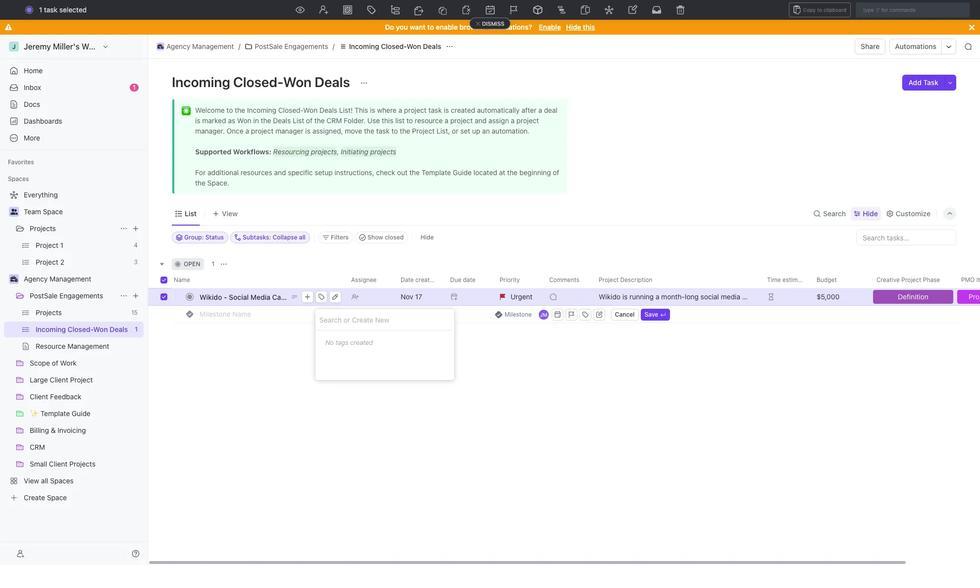 Task type: describe. For each thing, give the bounding box(es) containing it.
want
[[410, 23, 426, 31]]

enable
[[539, 23, 561, 31]]

tags
[[336, 339, 349, 347]]

1 horizontal spatial management
[[192, 42, 234, 51]]

no tags created
[[326, 339, 373, 347]]

0 horizontal spatial deals
[[315, 74, 350, 90]]

business time image
[[157, 44, 164, 49]]

customize
[[896, 209, 931, 218]]

wikido - social media campaign link
[[197, 290, 343, 305]]

1 vertical spatial won
[[283, 74, 312, 90]]

social
[[229, 293, 249, 302]]

upgrade link
[[845, 3, 892, 17]]

this
[[583, 23, 595, 31]]

1 vertical spatial incoming closed-won deals
[[172, 74, 353, 90]]

type '/' for commands field
[[856, 2, 970, 17]]

1 horizontal spatial hide
[[566, 23, 581, 31]]

team
[[24, 208, 41, 216]]

deals inside "link"
[[423, 42, 442, 51]]

add task button
[[903, 75, 945, 91]]

engagements inside tree
[[59, 292, 103, 300]]

cancel button
[[611, 309, 639, 321]]

created
[[350, 339, 373, 347]]

dashboards
[[24, 117, 62, 125]]

team space link
[[24, 204, 142, 220]]

tree inside "sidebar" navigation
[[4, 187, 144, 506]]

favorites button
[[4, 157, 38, 168]]

won inside "link"
[[407, 42, 421, 51]]

no
[[326, 339, 334, 347]]

search...
[[482, 5, 510, 14]]

incoming closed-won deals link
[[337, 41, 444, 53]]

agency management inside tree
[[24, 275, 91, 283]]

you
[[396, 23, 408, 31]]

task
[[924, 78, 939, 87]]

docs link
[[4, 97, 144, 112]]

1 horizontal spatial agency management link
[[154, 41, 237, 53]]

-
[[224, 293, 227, 302]]

1 / from the left
[[239, 42, 241, 51]]

$5,000
[[817, 293, 840, 301]]

browser
[[460, 23, 486, 31]]

sidebar navigation
[[0, 35, 148, 566]]

Milestone Name text field
[[200, 306, 489, 322]]

1 task selected
[[39, 5, 87, 14]]

0 horizontal spatial closed-
[[233, 74, 283, 90]]

selected
[[59, 5, 87, 14]]

postsale engagements inside "sidebar" navigation
[[30, 292, 103, 300]]

⌘k
[[602, 5, 613, 14]]

share
[[861, 42, 880, 51]]

1 horizontal spatial postsale engagements link
[[243, 41, 331, 53]]

1 horizontal spatial engagements
[[285, 42, 328, 51]]

do you want to enable browser notifications? enable hide this
[[385, 23, 595, 31]]

dismiss
[[482, 20, 505, 27]]

incoming inside "link"
[[349, 42, 379, 51]]

docs
[[24, 100, 40, 109]]

0 horizontal spatial postsale engagements link
[[30, 288, 116, 304]]

agency management link inside "sidebar" navigation
[[24, 272, 142, 287]]

favorites
[[8, 159, 34, 166]]

add task
[[909, 78, 939, 87]]

search
[[824, 209, 847, 218]]

automations button
[[891, 39, 942, 54]]

upgrade
[[859, 5, 887, 14]]

new
[[910, 5, 925, 14]]

search button
[[811, 207, 850, 221]]



Task type: vqa. For each thing, say whether or not it's contained in the screenshot.
"SEARCH..." text box on the left top of page
no



Task type: locate. For each thing, give the bounding box(es) containing it.
0 horizontal spatial management
[[50, 275, 91, 283]]

user group image
[[10, 209, 18, 215]]

2 vertical spatial 1
[[212, 261, 215, 268]]

projects
[[30, 224, 56, 233]]

2 horizontal spatial 1
[[212, 261, 215, 268]]

hide inside button
[[421, 234, 434, 241]]

1 horizontal spatial 1
[[133, 84, 136, 91]]

automations
[[896, 42, 937, 51]]

0 horizontal spatial incoming
[[172, 74, 230, 90]]

home
[[24, 66, 43, 75]]

do
[[385, 23, 394, 31]]

1 vertical spatial closed-
[[233, 74, 283, 90]]

agency management right business time image at the left top
[[167, 42, 234, 51]]

notifications?
[[488, 23, 533, 31]]

new button
[[896, 2, 931, 18]]

1 horizontal spatial postsale
[[255, 42, 283, 51]]

agency right business time image at the left top
[[167, 42, 190, 51]]

1 vertical spatial postsale engagements
[[30, 292, 103, 300]]

0 vertical spatial hide
[[566, 23, 581, 31]]

1 horizontal spatial agency
[[167, 42, 190, 51]]

0 vertical spatial closed-
[[381, 42, 407, 51]]

0 vertical spatial won
[[407, 42, 421, 51]]

deals
[[423, 42, 442, 51], [315, 74, 350, 90]]

save button
[[641, 309, 671, 321]]

Search tasks... text field
[[857, 230, 956, 245]]

2 horizontal spatial hide
[[863, 209, 879, 218]]

home link
[[4, 63, 144, 79]]

hide inside dropdown button
[[863, 209, 879, 218]]

management
[[192, 42, 234, 51], [50, 275, 91, 283]]

postsale engagements
[[255, 42, 328, 51], [30, 292, 103, 300]]

postsale engagements link
[[243, 41, 331, 53], [30, 288, 116, 304]]

0 vertical spatial agency
[[167, 42, 190, 51]]

1 horizontal spatial incoming
[[349, 42, 379, 51]]

0 vertical spatial agency management link
[[154, 41, 237, 53]]

space
[[43, 208, 63, 216]]

tree
[[4, 187, 144, 506]]

agency management
[[167, 42, 234, 51], [24, 275, 91, 283]]

team space
[[24, 208, 63, 216]]

to
[[428, 23, 434, 31]]

0 horizontal spatial agency
[[24, 275, 48, 283]]

spaces
[[8, 175, 29, 183]]

campaign
[[272, 293, 305, 302]]

0 vertical spatial postsale engagements link
[[243, 41, 331, 53]]

share button
[[855, 39, 886, 55]]

incoming closed-won deals
[[349, 42, 442, 51], [172, 74, 353, 90]]

management inside "sidebar" navigation
[[50, 275, 91, 283]]

1 vertical spatial agency management
[[24, 275, 91, 283]]

postsale
[[255, 42, 283, 51], [30, 292, 58, 300]]

agency inside tree
[[24, 275, 48, 283]]

0 horizontal spatial engagements
[[59, 292, 103, 300]]

0 horizontal spatial postsale engagements
[[30, 292, 103, 300]]

0 horizontal spatial postsale
[[30, 292, 58, 300]]

hide button
[[417, 232, 438, 244]]

business time image
[[10, 277, 18, 282]]

1 vertical spatial postsale engagements link
[[30, 288, 116, 304]]

closed- inside incoming closed-won deals "link"
[[381, 42, 407, 51]]

media
[[251, 293, 271, 302]]

1 vertical spatial hide
[[863, 209, 879, 218]]

tree containing team space
[[4, 187, 144, 506]]

won
[[407, 42, 421, 51], [283, 74, 312, 90]]

add
[[909, 78, 922, 87]]

/
[[239, 42, 241, 51], [333, 42, 335, 51]]

1 vertical spatial incoming
[[172, 74, 230, 90]]

agency right business time icon
[[24, 275, 48, 283]]

1 horizontal spatial postsale engagements
[[255, 42, 328, 51]]

1 vertical spatial agency
[[24, 275, 48, 283]]

wikido - social media campaign
[[200, 293, 305, 302]]

enable
[[436, 23, 458, 31]]

hide
[[566, 23, 581, 31], [863, 209, 879, 218], [421, 234, 434, 241]]

agency management right business time icon
[[24, 275, 91, 283]]

1 horizontal spatial agency management
[[167, 42, 234, 51]]

task
[[44, 5, 58, 14]]

1 vertical spatial agency management link
[[24, 272, 142, 287]]

0 vertical spatial engagements
[[285, 42, 328, 51]]

engagements
[[285, 42, 328, 51], [59, 292, 103, 300]]

incoming
[[349, 42, 379, 51], [172, 74, 230, 90]]

1 vertical spatial 1
[[133, 84, 136, 91]]

0 vertical spatial management
[[192, 42, 234, 51]]

postsale inside tree
[[30, 292, 58, 300]]

0 vertical spatial incoming closed-won deals
[[349, 42, 442, 51]]

0 horizontal spatial hide
[[421, 234, 434, 241]]

0 vertical spatial postsale engagements
[[255, 42, 328, 51]]

closed-
[[381, 42, 407, 51], [233, 74, 283, 90]]

customize button
[[884, 207, 934, 221]]

incoming closed-won deals inside "link"
[[349, 42, 442, 51]]

1
[[39, 5, 42, 14], [133, 84, 136, 91], [212, 261, 215, 268]]

0 horizontal spatial agency management link
[[24, 272, 142, 287]]

list link
[[183, 207, 197, 221]]

0 horizontal spatial /
[[239, 42, 241, 51]]

save
[[645, 311, 659, 318]]

0 vertical spatial 1
[[39, 5, 42, 14]]

1 inside "sidebar" navigation
[[133, 84, 136, 91]]

1 vertical spatial engagements
[[59, 292, 103, 300]]

2 vertical spatial hide
[[421, 234, 434, 241]]

$5,000 button
[[811, 288, 871, 306]]

1 vertical spatial deals
[[315, 74, 350, 90]]

0 horizontal spatial 1
[[39, 5, 42, 14]]

0 vertical spatial postsale
[[255, 42, 283, 51]]

wikido
[[200, 293, 222, 302]]

1 vertical spatial management
[[50, 275, 91, 283]]

1 horizontal spatial closed-
[[381, 42, 407, 51]]

0 vertical spatial agency management
[[167, 42, 234, 51]]

1 horizontal spatial deals
[[423, 42, 442, 51]]

list
[[185, 209, 197, 218]]

projects link
[[30, 221, 116, 237]]

2 / from the left
[[333, 42, 335, 51]]

1 horizontal spatial won
[[407, 42, 421, 51]]

0 horizontal spatial won
[[283, 74, 312, 90]]

1 vertical spatial postsale
[[30, 292, 58, 300]]

agency
[[167, 42, 190, 51], [24, 275, 48, 283]]

0 horizontal spatial agency management
[[24, 275, 91, 283]]

inbox
[[24, 83, 41, 92]]

hide button
[[851, 207, 882, 221]]

Search or Create New text field
[[316, 310, 454, 331]]

1 horizontal spatial /
[[333, 42, 335, 51]]

0 vertical spatial deals
[[423, 42, 442, 51]]

dashboards link
[[4, 113, 144, 129]]

0 vertical spatial incoming
[[349, 42, 379, 51]]

open
[[184, 261, 200, 268]]

agency management link
[[154, 41, 237, 53], [24, 272, 142, 287]]

cancel
[[615, 311, 635, 318]]



